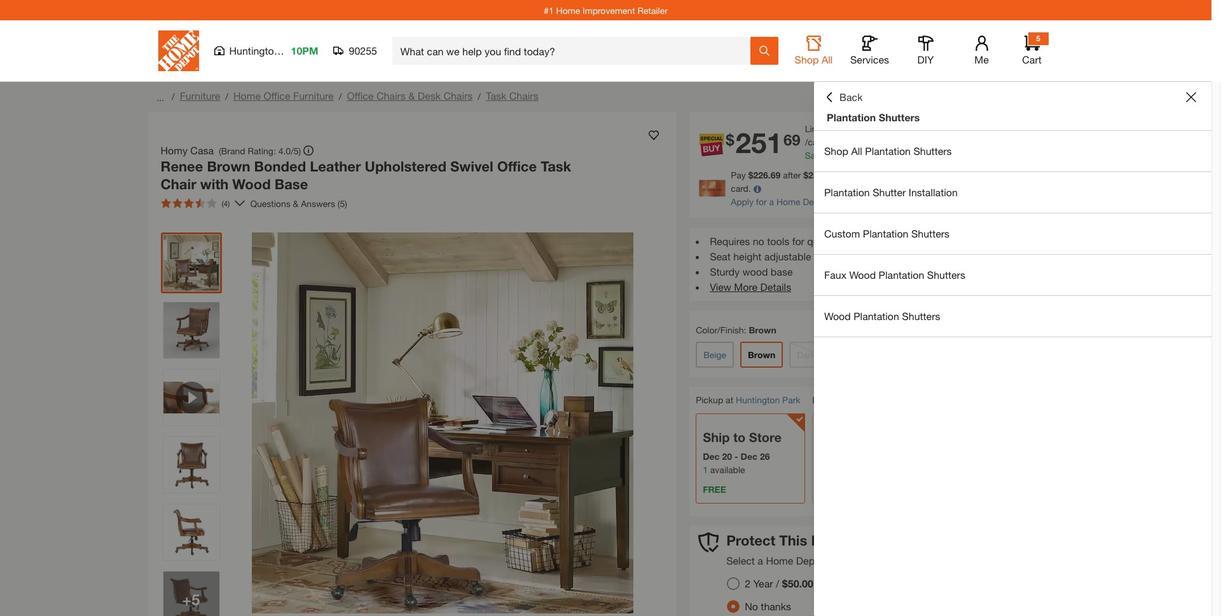 Task type: locate. For each thing, give the bounding box(es) containing it.
1 horizontal spatial furniture
[[293, 90, 334, 102]]

0 horizontal spatial all
[[822, 53, 833, 66]]

1 horizontal spatial for
[[792, 235, 804, 247]]

all for shop all
[[822, 53, 833, 66]]

1 vertical spatial 25
[[808, 170, 818, 181]]

the home depot logo image
[[158, 31, 199, 71]]

dec right -
[[741, 451, 757, 462]]

1 vertical spatial a
[[769, 197, 774, 207]]

2 horizontal spatial office
[[497, 158, 537, 175]]

plan
[[876, 555, 896, 568]]

option group containing 2 year /
[[722, 573, 823, 617]]

beige button
[[696, 342, 734, 368]]

What can we help you find today? search field
[[400, 38, 750, 64]]

brown homy casa task chairs renee 1f.4 image
[[163, 572, 219, 617]]

0 vertical spatial for
[[756, 197, 767, 207]]

0 vertical spatial &
[[408, 90, 415, 102]]

huntington park button
[[736, 395, 800, 406]]

0 horizontal spatial a
[[758, 555, 763, 568]]

to inside ship to store dec 20 - dec 26 1 available
[[733, 430, 746, 445]]

20 left -
[[722, 451, 732, 462]]

wood plantation shutters link
[[814, 296, 1212, 337]]

1 horizontal spatial .
[[856, 137, 858, 148]]

per
[[839, 123, 852, 134]]

all
[[822, 53, 833, 66], [851, 145, 862, 157]]

shutters inside "link"
[[927, 269, 965, 281]]

& inside ... / furniture / home office furniture / office chairs & desk chairs / task chairs
[[408, 90, 415, 102]]

seat
[[710, 251, 731, 263]]

delivering
[[812, 395, 852, 406]]

0 vertical spatial .
[[856, 137, 858, 148]]

0 horizontal spatial to
[[733, 430, 746, 445]]

0 horizontal spatial 20
[[722, 451, 732, 462]]

furniture down 10pm
[[293, 90, 334, 102]]

25 left off
[[808, 170, 818, 181]]

task
[[486, 90, 506, 102], [541, 158, 571, 175]]

pay $ 226.69 after $ 25 off
[[731, 170, 838, 181]]

shop for shop all plantation shutters
[[824, 145, 848, 157]]

a inside your total qualifying purchase upon opening a new card.
[[1018, 170, 1023, 181]]

brown right : at the right of the page
[[749, 325, 776, 336]]

brown inside renee brown bonded leather upholstered swivel office task chair with wood base
[[207, 158, 250, 175]]

office down 90255 button
[[347, 90, 374, 102]]

furniture right ...
[[180, 90, 220, 102]]

2 horizontal spatial chairs
[[509, 90, 538, 102]]

upholstered
[[365, 158, 446, 175]]

a down 226.69
[[769, 197, 774, 207]]

/ right ...
[[172, 91, 175, 102]]

option group
[[722, 573, 823, 617]]

1 horizontal spatial huntington
[[736, 395, 780, 406]]

consumer
[[830, 197, 871, 207]]

all left 39 at the right top
[[851, 145, 862, 157]]

beige
[[704, 350, 726, 361]]

brown down color/finish : brown
[[748, 350, 775, 361]]

huntington right at
[[736, 395, 780, 406]]

1 vertical spatial 20
[[722, 451, 732, 462]]

. down 411
[[847, 150, 849, 161]]

1 vertical spatial for
[[792, 235, 804, 247]]

for up adjustable on the right top of the page
[[792, 235, 804, 247]]

drawer close image
[[1186, 92, 1196, 102]]

0 horizontal spatial furniture
[[180, 90, 220, 102]]

$ left the 251
[[726, 131, 734, 149]]

1 vertical spatial park
[[782, 395, 800, 406]]

shop all button
[[793, 36, 834, 66]]

depot down off
[[803, 197, 827, 207]]

1 horizontal spatial 25
[[849, 150, 859, 161]]

1 horizontal spatial chairs
[[444, 90, 473, 102]]

plantation down back
[[827, 111, 876, 123]]

swivel
[[450, 158, 493, 175]]

wood down faux
[[824, 310, 851, 322]]

1 vertical spatial all
[[851, 145, 862, 157]]

(4)
[[222, 199, 230, 209]]

1 horizontal spatial to
[[854, 395, 862, 406]]

/ right furniture link
[[225, 91, 228, 102]]

brown down (brand
[[207, 158, 250, 175]]

cart
[[1022, 53, 1042, 66]]

for down info image
[[756, 197, 767, 207]]

shop inside button
[[795, 53, 819, 66]]

0 vertical spatial 25
[[849, 150, 859, 161]]

no
[[753, 235, 764, 247]]

wood plantation shutters
[[824, 310, 940, 322]]

back button
[[824, 91, 863, 104]]

office
[[264, 90, 290, 102], [347, 90, 374, 102], [497, 158, 537, 175]]

a inside protect this item select a home depot protection plan by allstate for:
[[758, 555, 763, 568]]

depot
[[803, 197, 827, 207], [796, 555, 824, 568]]

all inside shop all plantation shutters link
[[851, 145, 862, 157]]

& down base
[[293, 198, 299, 209]]

plantation
[[827, 111, 876, 123], [865, 145, 911, 157], [824, 186, 870, 198], [863, 228, 909, 240], [879, 269, 924, 281], [854, 310, 899, 322]]

base
[[275, 176, 308, 192]]

90255 button
[[334, 45, 377, 57]]

25 inside "limit 20 per order /carton $ 411 . 94 save $ 160 . 25 ( 39 %)"
[[849, 150, 859, 161]]

shop inside menu
[[824, 145, 848, 157]]

3 chairs from the left
[[509, 90, 538, 102]]

plantation shutters
[[827, 111, 920, 123]]

1 vertical spatial .
[[847, 150, 849, 161]]

your
[[841, 170, 858, 181]]

1 vertical spatial shop
[[824, 145, 848, 157]]

to right delivering
[[854, 395, 862, 406]]

services
[[850, 53, 889, 66]]

0 horizontal spatial .
[[847, 150, 849, 161]]

all up back button
[[822, 53, 833, 66]]

(4) button
[[156, 193, 235, 214]]

furniture link
[[180, 90, 220, 102]]

94
[[858, 137, 868, 148]]

bonded
[[254, 158, 306, 175]]

90255
[[349, 45, 377, 57]]

to up -
[[733, 430, 746, 445]]

a right select
[[758, 555, 763, 568]]

a left new
[[1018, 170, 1023, 181]]

diy button
[[905, 36, 946, 66]]

... button
[[154, 88, 167, 106]]

with
[[200, 176, 228, 192]]

qualifying
[[881, 170, 919, 181]]

depot down item
[[796, 555, 824, 568]]

10pm
[[291, 45, 318, 57]]

3.5 stars image
[[161, 198, 217, 209]]

home inside ... / furniture / home office furniture / office chairs & desk chairs / task chairs
[[233, 90, 261, 102]]

0 horizontal spatial chairs
[[376, 90, 406, 102]]

plantation down 'card' on the right top
[[863, 228, 909, 240]]

all inside shop all button
[[822, 53, 833, 66]]

shop
[[795, 53, 819, 66], [824, 145, 848, 157]]

home right furniture link
[[233, 90, 261, 102]]

services button
[[849, 36, 890, 66]]

for inside requires no tools for quick and easy assembly seat height adjustable sturdy wood base view more details
[[792, 235, 804, 247]]

office right swivel
[[497, 158, 537, 175]]

20
[[827, 123, 837, 134], [722, 451, 732, 462]]

a
[[1018, 170, 1023, 181], [769, 197, 774, 207], [758, 555, 763, 568]]

0 horizontal spatial office
[[264, 90, 290, 102]]

0 vertical spatial brown
[[207, 158, 250, 175]]

no
[[745, 601, 758, 613]]

purchase
[[921, 170, 958, 181]]

(
[[862, 150, 864, 161]]

0 horizontal spatial for
[[756, 197, 767, 207]]

20 inside "limit 20 per order /carton $ 411 . 94 save $ 160 . 25 ( 39 %)"
[[827, 123, 837, 134]]

park
[[282, 45, 303, 57], [782, 395, 800, 406]]

more
[[734, 281, 758, 293]]

to for ship
[[733, 430, 746, 445]]

1 horizontal spatial 20
[[827, 123, 837, 134]]

(brand rating: 4.0 /5)
[[219, 145, 301, 156]]

renee
[[161, 158, 203, 175]]

homy casa link
[[161, 143, 219, 158]]

1 horizontal spatial shop
[[824, 145, 848, 157]]

1 horizontal spatial dec
[[741, 451, 757, 462]]

$ 251 69
[[726, 126, 800, 160]]

wood up "questions"
[[232, 176, 271, 192]]

. down order
[[856, 137, 858, 148]]

assembly
[[879, 235, 922, 247]]

after
[[783, 170, 801, 181]]

0 vertical spatial depot
[[803, 197, 827, 207]]

furniture
[[180, 90, 220, 102], [293, 90, 334, 102]]

$50.00
[[782, 578, 813, 590]]

protection
[[827, 555, 873, 568]]

1 vertical spatial wood
[[849, 269, 876, 281]]

home up 2 year / $50.00
[[766, 555, 793, 568]]

2 vertical spatial brown
[[748, 350, 775, 361]]

... / furniture / home office furniture / office chairs & desk chairs / task chairs
[[154, 90, 538, 103]]

1 vertical spatial depot
[[796, 555, 824, 568]]

to
[[854, 395, 862, 406], [733, 430, 746, 445]]

brown homy casa task chairs renee e1.1 image
[[163, 303, 219, 359]]

1 dec from the left
[[703, 451, 720, 462]]

menu containing shop all plantation shutters
[[814, 131, 1212, 338]]

0 vertical spatial a
[[1018, 170, 1023, 181]]

0 vertical spatial task
[[486, 90, 506, 102]]

1 horizontal spatial all
[[851, 145, 862, 157]]

dec
[[703, 451, 720, 462], [741, 451, 757, 462]]

retailer
[[638, 5, 668, 16]]

shutters
[[879, 111, 920, 123], [914, 145, 952, 157], [911, 228, 950, 240], [927, 269, 965, 281], [902, 310, 940, 322]]

apply
[[731, 197, 754, 207]]

wood
[[232, 176, 271, 192], [849, 269, 876, 281], [824, 310, 851, 322]]

plantation down assembly
[[879, 269, 924, 281]]

installation
[[909, 186, 958, 198]]

0 vertical spatial shop
[[795, 53, 819, 66]]

thanks
[[761, 601, 791, 613]]

1 vertical spatial &
[[293, 198, 299, 209]]

office down huntington park
[[264, 90, 290, 102]]

plantation inside "link"
[[879, 269, 924, 281]]

custom
[[824, 228, 860, 240]]

allstate
[[913, 555, 947, 568]]

0 vertical spatial wood
[[232, 176, 271, 192]]

0 horizontal spatial task
[[486, 90, 506, 102]]

dec up 1
[[703, 451, 720, 462]]

renee brown bonded leather upholstered swivel office task chair with wood base
[[161, 158, 571, 192]]

task chairs link
[[486, 90, 538, 102]]

park up home office furniture link
[[282, 45, 303, 57]]

0 horizontal spatial &
[[293, 198, 299, 209]]

1 horizontal spatial task
[[541, 158, 571, 175]]

1 horizontal spatial &
[[408, 90, 415, 102]]

2 dec from the left
[[741, 451, 757, 462]]

wood inside "link"
[[849, 269, 876, 281]]

&
[[408, 90, 415, 102], [293, 198, 299, 209]]

0 horizontal spatial dec
[[703, 451, 720, 462]]

2 vertical spatial a
[[758, 555, 763, 568]]

ship
[[703, 430, 730, 445]]

me button
[[961, 36, 1002, 66]]

25 left the (
[[849, 150, 859, 161]]

& left desk
[[408, 90, 415, 102]]

menu
[[814, 131, 1212, 338]]

office chairs & desk chairs link
[[347, 90, 473, 102]]

1 vertical spatial to
[[733, 430, 746, 445]]

home right #1
[[556, 5, 580, 16]]

0 vertical spatial all
[[822, 53, 833, 66]]

...
[[157, 92, 164, 103]]

25
[[849, 150, 859, 161], [808, 170, 818, 181]]

1 horizontal spatial park
[[782, 395, 800, 406]]

huntington left 10pm
[[229, 45, 280, 57]]

1 vertical spatial task
[[541, 158, 571, 175]]

brown homy casa task chairs renee 64.0 image
[[163, 235, 219, 291]]

0 vertical spatial 20
[[827, 123, 837, 134]]

faux wood plantation shutters link
[[814, 255, 1212, 296]]

2 horizontal spatial a
[[1018, 170, 1023, 181]]

0 vertical spatial park
[[282, 45, 303, 57]]

2 vertical spatial wood
[[824, 310, 851, 322]]

0 horizontal spatial park
[[282, 45, 303, 57]]

0 horizontal spatial shop
[[795, 53, 819, 66]]

by
[[899, 555, 910, 568]]

0 vertical spatial huntington
[[229, 45, 280, 57]]

20 left per
[[827, 123, 837, 134]]

0 vertical spatial to
[[854, 395, 862, 406]]

/
[[172, 91, 175, 102], [225, 91, 228, 102], [339, 91, 342, 102], [478, 91, 481, 102], [776, 578, 779, 590]]

diy
[[917, 53, 934, 66]]

park left delivering
[[782, 395, 800, 406]]

wood right faux
[[849, 269, 876, 281]]



Task type: describe. For each thing, give the bounding box(es) containing it.
226.69
[[753, 170, 781, 181]]

1 vertical spatial huntington
[[736, 395, 780, 406]]

2 chairs from the left
[[444, 90, 473, 102]]

/ left task chairs link
[[478, 91, 481, 102]]

#1 home improvement retailer
[[544, 5, 668, 16]]

2 furniture from the left
[[293, 90, 334, 102]]

wood
[[742, 266, 768, 278]]

0 horizontal spatial 25
[[808, 170, 818, 181]]

pickup at huntington park
[[696, 395, 800, 406]]

limit
[[805, 123, 824, 134]]

home down the "after"
[[777, 197, 800, 207]]

questions
[[250, 198, 290, 209]]

26
[[760, 451, 770, 462]]

1 furniture from the left
[[180, 90, 220, 102]]

20 inside ship to store dec 20 - dec 26 1 available
[[722, 451, 732, 462]]

wood inside renee brown bonded leather upholstered swivel office task chair with wood base
[[232, 176, 271, 192]]

brown inside button
[[748, 350, 775, 361]]

/5)
[[291, 145, 301, 156]]

protect this item select a home depot protection plan by allstate for:
[[726, 533, 964, 568]]

questions & answers (5)
[[250, 198, 347, 209]]

1 chairs from the left
[[376, 90, 406, 102]]

5
[[1036, 34, 1040, 43]]

limit 20 per order /carton $ 411 . 94 save $ 160 . 25 ( 39 %)
[[805, 123, 885, 161]]

requires no tools for quick and easy assembly seat height adjustable sturdy wood base view more details
[[710, 235, 922, 293]]

off
[[821, 170, 838, 181]]

free
[[703, 485, 726, 495]]

huntington park
[[229, 45, 303, 57]]

view
[[710, 281, 731, 293]]

251
[[736, 126, 782, 160]]

home inside protect this item select a home depot protection plan by allstate for:
[[766, 555, 793, 568]]

to for delivering
[[854, 395, 862, 406]]

height
[[733, 251, 762, 263]]

39
[[864, 150, 874, 161]]

rating:
[[248, 145, 276, 156]]

%)
[[874, 150, 885, 161]]

2
[[745, 578, 751, 590]]

plantation down "your"
[[824, 186, 870, 198]]

-
[[735, 451, 738, 462]]

apply now image
[[699, 180, 731, 197]]

1 horizontal spatial a
[[769, 197, 774, 207]]

home office furniture link
[[233, 90, 334, 102]]

view more details link
[[710, 281, 791, 293]]

select
[[726, 555, 755, 568]]

brown homy casa task chairs renee 4f.3 image
[[163, 505, 219, 561]]

shutter
[[873, 186, 906, 198]]

1 vertical spatial brown
[[749, 325, 776, 336]]

$ right the "after"
[[803, 170, 808, 181]]

homy casa
[[161, 144, 214, 156]]

411
[[841, 137, 856, 148]]

total
[[861, 170, 878, 181]]

shop all plantation shutters
[[824, 145, 952, 157]]

$ inside $ 251 69
[[726, 131, 734, 149]]

store
[[749, 430, 782, 445]]

faux
[[824, 269, 846, 281]]

depot inside protect this item select a home depot protection plan by allstate for:
[[796, 555, 824, 568]]

improvement
[[583, 5, 635, 16]]

pickup
[[696, 395, 723, 406]]

(5)
[[338, 198, 347, 209]]

$ up 160
[[836, 137, 841, 148]]

your total qualifying purchase upon opening a new card.
[[731, 170, 1042, 194]]

6316524675112 image
[[163, 370, 219, 426]]

2 year / $50.00
[[745, 578, 813, 590]]

easy
[[855, 235, 876, 247]]

brown button
[[740, 342, 783, 368]]

/ right the year
[[776, 578, 779, 590]]

tools
[[767, 235, 789, 247]]

opening
[[983, 170, 1015, 181]]

(brand
[[219, 145, 245, 156]]

0 horizontal spatial huntington
[[229, 45, 280, 57]]

shop for shop all
[[795, 53, 819, 66]]

feedback link image
[[1204, 215, 1221, 284]]

1 horizontal spatial office
[[347, 90, 374, 102]]

apply for a home depot consumer card link
[[731, 197, 893, 207]]

plantation shutter installation link
[[814, 172, 1212, 213]]

:
[[744, 325, 746, 336]]

$ right pay
[[748, 170, 753, 181]]

faux wood plantation shutters
[[824, 269, 965, 281]]

task inside renee brown bonded leather upholstered swivel office task chair with wood base
[[541, 158, 571, 175]]

back
[[840, 91, 863, 103]]

available
[[710, 465, 745, 476]]

ship to store dec 20 - dec 26 1 available
[[703, 430, 782, 476]]

custom plantation shutters
[[824, 228, 950, 240]]

task inside ... / furniture / home office furniture / office chairs & desk chairs / task chairs
[[486, 90, 506, 102]]

requires
[[710, 235, 750, 247]]

info image
[[753, 186, 761, 194]]

sturdy
[[710, 266, 740, 278]]

color/finish
[[696, 325, 744, 336]]

#1
[[544, 5, 554, 16]]

order
[[855, 123, 876, 134]]

details
[[760, 281, 791, 293]]

leather
[[310, 158, 361, 175]]

plantation right the (
[[865, 145, 911, 157]]

at
[[726, 395, 733, 406]]

all for shop all plantation shutters
[[851, 145, 862, 157]]

$ right the save at top right
[[827, 150, 832, 161]]

desk
[[418, 90, 441, 102]]

card
[[873, 197, 893, 207]]

brown homy casa task chairs renee c3.2 image
[[163, 438, 219, 494]]

new
[[1025, 170, 1042, 181]]

/ down 90255 button
[[339, 91, 342, 102]]

save
[[805, 150, 825, 161]]

office inside renee brown bonded leather upholstered swivel office task chair with wood base
[[497, 158, 537, 175]]

card.
[[731, 183, 751, 194]]

color/finish : brown
[[696, 325, 776, 336]]

for:
[[949, 555, 964, 568]]

plantation down faux wood plantation shutters
[[854, 310, 899, 322]]

protect
[[726, 533, 775, 549]]



Task type: vqa. For each thing, say whether or not it's contained in the screenshot.
the Cart 5 at the right top of page
yes



